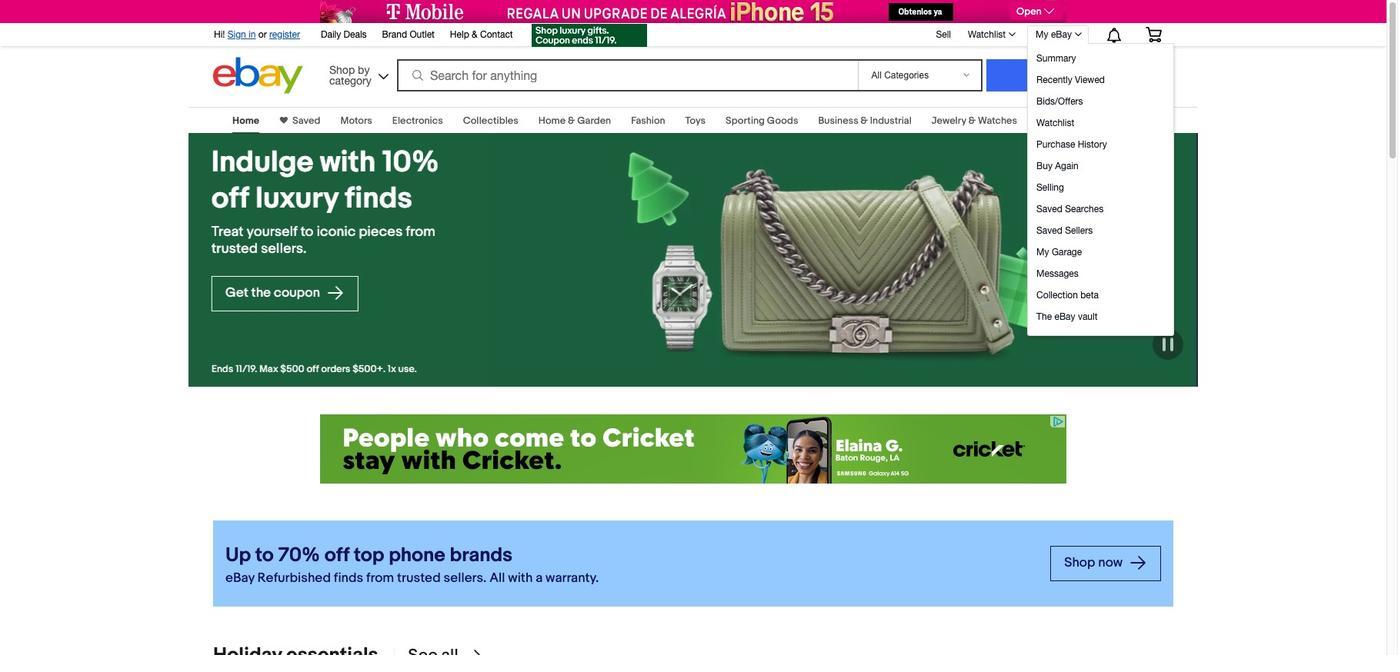 Task type: locate. For each thing, give the bounding box(es) containing it.
0 vertical spatial trusted
[[204, 241, 251, 258]]

1 vertical spatial my
[[1037, 247, 1049, 258]]

watchlist
[[968, 29, 1006, 40], [1037, 118, 1074, 128]]

collection
[[1037, 290, 1078, 301]]

saved left motors
[[292, 115, 320, 127]]

shop left now
[[1064, 556, 1095, 571]]

shop inside indulge with 10% off luxury finds 'main content'
[[1064, 556, 1095, 571]]

to left iconic
[[293, 224, 306, 241]]

in
[[249, 29, 256, 40]]

1 vertical spatial watchlist
[[1037, 118, 1074, 128]]

saved
[[292, 115, 320, 127], [1037, 204, 1063, 215], [1037, 225, 1063, 236]]

off
[[204, 181, 242, 217], [300, 363, 312, 375], [324, 544, 349, 568]]

1 vertical spatial to
[[255, 544, 274, 568]]

10%
[[375, 145, 432, 181]]

shop by category button
[[322, 57, 392, 90]]

shop inside "shop by category"
[[329, 63, 355, 76]]

0 horizontal spatial sellers.
[[254, 241, 300, 258]]

0 vertical spatial watchlist
[[968, 29, 1006, 40]]

watchlist right sell link
[[968, 29, 1006, 40]]

sign in link
[[228, 29, 256, 40]]

business & industrial link
[[818, 115, 912, 127]]

1 horizontal spatial to
[[293, 224, 306, 241]]

0 horizontal spatial off
[[204, 181, 242, 217]]

off up treat
[[204, 181, 242, 217]]

ebay live link
[[1037, 115, 1079, 127]]

now
[[1098, 556, 1123, 571]]

& for watches
[[968, 115, 976, 127]]

sellers. down brands
[[444, 571, 487, 586]]

my ebay link
[[1027, 25, 1089, 44]]

sell
[[936, 29, 951, 40]]

recently viewed link
[[1033, 69, 1171, 91]]

0 vertical spatial shop
[[329, 63, 355, 76]]

collectibles link
[[463, 115, 518, 127]]

shop by category banner
[[205, 19, 1174, 336]]

saved searches
[[1037, 204, 1104, 215]]

0 vertical spatial to
[[293, 224, 306, 241]]

indulge with 10% off luxury finds treat yourself to iconic pieces from trusted sellers.
[[204, 145, 432, 258]]

1 vertical spatial from
[[366, 571, 394, 586]]

1 horizontal spatial home
[[538, 115, 566, 127]]

watchlist link up the history
[[1033, 112, 1171, 134]]

motors link
[[340, 115, 372, 127]]

from right pieces
[[399, 224, 428, 241]]

get the coupon
[[218, 286, 316, 301]]

my garage
[[1037, 247, 1082, 258]]

trusted down phone
[[397, 571, 441, 586]]

my inside "link"
[[1037, 247, 1049, 258]]

home up indulge
[[232, 115, 259, 127]]

home left garden at the top of the page
[[538, 115, 566, 127]]

1 vertical spatial watchlist link
[[1033, 112, 1171, 134]]

1 vertical spatial with
[[508, 571, 533, 586]]

indulge with 10% off luxury finds link
[[204, 145, 460, 217]]

jewelry & watches
[[932, 115, 1017, 127]]

1 vertical spatial sellers.
[[444, 571, 487, 586]]

with inside up to 70% off top phone brands ebay refurbished finds from trusted sellers. all with a warranty.
[[508, 571, 533, 586]]

home & garden
[[538, 115, 611, 127]]

max
[[252, 363, 271, 375]]

0 horizontal spatial shop
[[329, 63, 355, 76]]

1 vertical spatial advertisement region
[[320, 415, 1066, 484]]

0 horizontal spatial with
[[313, 145, 369, 181]]

sporting goods link
[[726, 115, 798, 127]]

my inside 'link'
[[1036, 29, 1048, 40]]

purchase history link
[[1033, 134, 1171, 155]]

your shopping cart image
[[1145, 27, 1163, 42]]

70%
[[278, 544, 320, 568]]

a
[[536, 571, 543, 586]]

vault
[[1078, 312, 1098, 322]]

my left garage
[[1037, 247, 1049, 258]]

0 vertical spatial advertisement region
[[320, 0, 1066, 23]]

saved down selling
[[1037, 204, 1063, 215]]

1 vertical spatial finds
[[334, 571, 363, 586]]

watchlist up purchase
[[1037, 118, 1074, 128]]

shop
[[329, 63, 355, 76], [1064, 556, 1095, 571]]

brands
[[450, 544, 513, 568]]

from inside indulge with 10% off luxury finds treat yourself to iconic pieces from trusted sellers.
[[399, 224, 428, 241]]

2 advertisement region from the top
[[320, 415, 1066, 484]]

1 horizontal spatial with
[[508, 571, 533, 586]]

finds inside up to 70% off top phone brands ebay refurbished finds from trusted sellers. all with a warranty.
[[334, 571, 363, 586]]

off right $500
[[300, 363, 312, 375]]

summary link
[[1033, 48, 1171, 69]]

1 horizontal spatial shop
[[1064, 556, 1095, 571]]

watchlist for the rightmost watchlist link
[[1037, 118, 1074, 128]]

home
[[232, 115, 259, 127], [538, 115, 566, 127]]

from down top
[[366, 571, 394, 586]]

1 horizontal spatial watchlist
[[1037, 118, 1074, 128]]

trusted down treat
[[204, 241, 251, 258]]

saved inside indulge with 10% off luxury finds 'main content'
[[292, 115, 320, 127]]

shop for shop by category
[[329, 63, 355, 76]]

ebay down up
[[225, 571, 255, 586]]

1 vertical spatial shop
[[1064, 556, 1095, 571]]

business & industrial
[[818, 115, 912, 127]]

to
[[293, 224, 306, 241], [255, 544, 274, 568]]

1 horizontal spatial off
[[300, 363, 312, 375]]

category
[[329, 74, 371, 87]]

0 horizontal spatial home
[[232, 115, 259, 127]]

0 vertical spatial my
[[1036, 29, 1048, 40]]

off inside indulge with 10% off luxury finds treat yourself to iconic pieces from trusted sellers.
[[204, 181, 242, 217]]

garden
[[577, 115, 611, 127]]

shop left by
[[329, 63, 355, 76]]

off left top
[[324, 544, 349, 568]]

1 home from the left
[[232, 115, 259, 127]]

& for contact
[[472, 29, 478, 40]]

0 vertical spatial watchlist link
[[959, 25, 1023, 44]]

& right help on the left top
[[472, 29, 478, 40]]

& inside the account navigation
[[472, 29, 478, 40]]

watchlist for the left watchlist link
[[968, 29, 1006, 40]]

saved up my garage
[[1037, 225, 1063, 236]]

my garage link
[[1033, 242, 1171, 263]]

brand outlet
[[382, 29, 435, 40]]

1 horizontal spatial trusted
[[397, 571, 441, 586]]

0 vertical spatial off
[[204, 181, 242, 217]]

2 home from the left
[[538, 115, 566, 127]]

2 horizontal spatial off
[[324, 544, 349, 568]]

advertisement region inside indulge with 10% off luxury finds 'main content'
[[320, 415, 1066, 484]]

sellers. inside up to 70% off top phone brands ebay refurbished finds from trusted sellers. all with a warranty.
[[444, 571, 487, 586]]

None submit
[[987, 59, 1116, 92]]

shop by category
[[329, 63, 371, 87]]

1 horizontal spatial sellers.
[[444, 571, 487, 586]]

beta
[[1080, 290, 1099, 301]]

trusted inside up to 70% off top phone brands ebay refurbished finds from trusted sellers. all with a warranty.
[[397, 571, 441, 586]]

& right jewelry
[[968, 115, 976, 127]]

live
[[1061, 115, 1079, 127]]

account navigation
[[205, 19, 1174, 336]]

&
[[472, 29, 478, 40], [568, 115, 575, 127], [861, 115, 868, 127], [968, 115, 976, 127]]

0 vertical spatial finds
[[338, 181, 405, 217]]

sellers. inside indulge with 10% off luxury finds treat yourself to iconic pieces from trusted sellers.
[[254, 241, 300, 258]]

my down open button
[[1036, 29, 1048, 40]]

0 horizontal spatial watchlist
[[968, 29, 1006, 40]]

0 horizontal spatial to
[[255, 544, 274, 568]]

0 horizontal spatial from
[[366, 571, 394, 586]]

& right business
[[861, 115, 868, 127]]

0 vertical spatial with
[[313, 145, 369, 181]]

off inside up to 70% off top phone brands ebay refurbished finds from trusted sellers. all with a warranty.
[[324, 544, 349, 568]]

top
[[354, 544, 384, 568]]

to right up
[[255, 544, 274, 568]]

advertisement region
[[320, 0, 1066, 23], [320, 415, 1066, 484]]

from inside up to 70% off top phone brands ebay refurbished finds from trusted sellers. all with a warranty.
[[366, 571, 394, 586]]

help & contact
[[450, 29, 513, 40]]

register
[[269, 29, 300, 40]]

& left garden at the top of the page
[[568, 115, 575, 127]]

0 horizontal spatial trusted
[[204, 241, 251, 258]]

trusted inside indulge with 10% off luxury finds treat yourself to iconic pieces from trusted sellers.
[[204, 241, 251, 258]]

finds down top
[[334, 571, 363, 586]]

finds up pieces
[[338, 181, 405, 217]]

goods
[[767, 115, 798, 127]]

ends 11/19. max $500 off orders $500+. 1x use.
[[204, 363, 410, 375]]

1 vertical spatial off
[[300, 363, 312, 375]]

pieces
[[352, 224, 396, 241]]

brand
[[382, 29, 407, 40]]

0 vertical spatial saved
[[292, 115, 320, 127]]

2 vertical spatial saved
[[1037, 225, 1063, 236]]

with down motors
[[313, 145, 369, 181]]

buy again
[[1037, 161, 1079, 172]]

phone
[[389, 544, 445, 568]]

trusted
[[204, 241, 251, 258], [397, 571, 441, 586]]

with left a
[[508, 571, 533, 586]]

1 vertical spatial trusted
[[397, 571, 441, 586]]

saved for saved searches
[[1037, 204, 1063, 215]]

watchlist link down open
[[959, 25, 1023, 44]]

2 vertical spatial off
[[324, 544, 349, 568]]

selling
[[1037, 182, 1064, 193]]

collection beta link
[[1033, 285, 1171, 306]]

1 horizontal spatial from
[[399, 224, 428, 241]]

0 vertical spatial sellers.
[[254, 241, 300, 258]]

finds
[[338, 181, 405, 217], [334, 571, 363, 586]]

shop now link
[[1050, 546, 1161, 582]]

ebay up summary
[[1051, 29, 1072, 40]]

1 vertical spatial saved
[[1037, 204, 1063, 215]]

watchlist link
[[959, 25, 1023, 44], [1033, 112, 1171, 134]]

0 vertical spatial from
[[399, 224, 428, 241]]

from
[[399, 224, 428, 241], [366, 571, 394, 586]]

sellers. down yourself at the left top
[[254, 241, 300, 258]]



Task type: vqa. For each thing, say whether or not it's contained in the screenshot.
middle off
yes



Task type: describe. For each thing, give the bounding box(es) containing it.
collection beta
[[1037, 290, 1099, 301]]

the ebay vault link
[[1033, 306, 1171, 328]]

with inside indulge with 10% off luxury finds treat yourself to iconic pieces from trusted sellers.
[[313, 145, 369, 181]]

viewed
[[1075, 75, 1105, 85]]

saved sellers
[[1037, 225, 1093, 236]]

daily deals link
[[321, 27, 367, 44]]

get the coupon image
[[531, 24, 647, 47]]

purchase history
[[1037, 139, 1107, 150]]

messages
[[1037, 269, 1079, 279]]

ends
[[204, 363, 226, 375]]

1 horizontal spatial watchlist link
[[1033, 112, 1171, 134]]

get
[[218, 286, 241, 301]]

home for home & garden
[[538, 115, 566, 127]]

to inside indulge with 10% off luxury finds treat yourself to iconic pieces from trusted sellers.
[[293, 224, 306, 241]]

iconic
[[310, 224, 349, 241]]

yourself
[[240, 224, 290, 241]]

1x
[[381, 363, 389, 375]]

open button
[[1010, 3, 1063, 20]]

saved for saved sellers
[[1037, 225, 1063, 236]]

brand outlet link
[[382, 27, 435, 44]]

saved for saved
[[292, 115, 320, 127]]

orders
[[314, 363, 343, 375]]

outlet
[[410, 29, 435, 40]]

fashion link
[[631, 115, 665, 127]]

Search for anything text field
[[399, 61, 855, 90]]

industrial
[[870, 115, 912, 127]]

finds inside indulge with 10% off luxury finds treat yourself to iconic pieces from trusted sellers.
[[338, 181, 405, 217]]

home & garden link
[[538, 115, 611, 127]]

sellers
[[1065, 225, 1093, 236]]

help
[[450, 29, 469, 40]]

my ebay
[[1036, 29, 1072, 40]]

1 advertisement region from the top
[[320, 0, 1066, 23]]

all
[[490, 571, 505, 586]]

luxury
[[248, 181, 331, 217]]

ebay inside up to 70% off top phone brands ebay refurbished finds from trusted sellers. all with a warranty.
[[225, 571, 255, 586]]

the
[[1037, 312, 1052, 322]]

coupon
[[267, 286, 313, 301]]

indulge with 10% off luxury finds main content
[[0, 98, 1398, 656]]

up
[[225, 544, 251, 568]]

sell link
[[929, 29, 958, 40]]

sporting goods
[[726, 115, 798, 127]]

shop for shop now
[[1064, 556, 1095, 571]]

bids/offers link
[[1033, 91, 1171, 112]]

saved searches link
[[1033, 199, 1171, 220]]

daily
[[321, 29, 341, 40]]

hi! sign in or register
[[214, 29, 300, 40]]

to inside up to 70% off top phone brands ebay refurbished finds from trusted sellers. all with a warranty.
[[255, 544, 274, 568]]

my for my ebay
[[1036, 29, 1048, 40]]

help & contact link
[[450, 27, 513, 44]]

ebay inside 'link'
[[1051, 29, 1072, 40]]

again
[[1055, 161, 1079, 172]]

register link
[[269, 29, 300, 40]]

collectibles
[[463, 115, 518, 127]]

home for home
[[232, 115, 259, 127]]

purchase
[[1037, 139, 1075, 150]]

daily deals
[[321, 29, 367, 40]]

$500+.
[[346, 363, 378, 375]]

garage
[[1052, 247, 1082, 258]]

messages link
[[1033, 263, 1171, 285]]

& for industrial
[[861, 115, 868, 127]]

buy again link
[[1033, 155, 1171, 177]]

toys
[[685, 115, 706, 127]]

buy
[[1037, 161, 1053, 172]]

toys link
[[685, 115, 706, 127]]

selling link
[[1033, 177, 1171, 199]]

up to 70% off top phone brands ebay refurbished finds from trusted sellers. all with a warranty.
[[225, 544, 599, 586]]

jewelry & watches link
[[932, 115, 1017, 127]]

use.
[[391, 363, 410, 375]]

warranty.
[[546, 571, 599, 586]]

the ebay vault
[[1037, 312, 1098, 322]]

recently
[[1037, 75, 1072, 85]]

11/19.
[[229, 363, 250, 375]]

ebay live
[[1037, 115, 1079, 127]]

off for luxury
[[204, 181, 242, 217]]

0 horizontal spatial watchlist link
[[959, 25, 1023, 44]]

electronics
[[392, 115, 443, 127]]

saved sellers link
[[1033, 220, 1171, 242]]

shop now
[[1064, 556, 1126, 571]]

refurbished
[[257, 571, 331, 586]]

deals
[[344, 29, 367, 40]]

business
[[818, 115, 858, 127]]

fashion
[[631, 115, 665, 127]]

sign
[[228, 29, 246, 40]]

recently viewed
[[1037, 75, 1105, 85]]

off for top
[[324, 544, 349, 568]]

watches
[[978, 115, 1017, 127]]

& for garden
[[568, 115, 575, 127]]

saved link
[[288, 115, 320, 127]]

the
[[244, 286, 264, 301]]

searches
[[1065, 204, 1104, 215]]

ebay right the
[[1054, 312, 1075, 322]]

indulge
[[204, 145, 306, 181]]

my for my garage
[[1037, 247, 1049, 258]]

none submit inside shop by category banner
[[987, 59, 1116, 92]]

ebay left live
[[1037, 115, 1059, 127]]

jewelry
[[932, 115, 966, 127]]

or
[[258, 29, 267, 40]]



